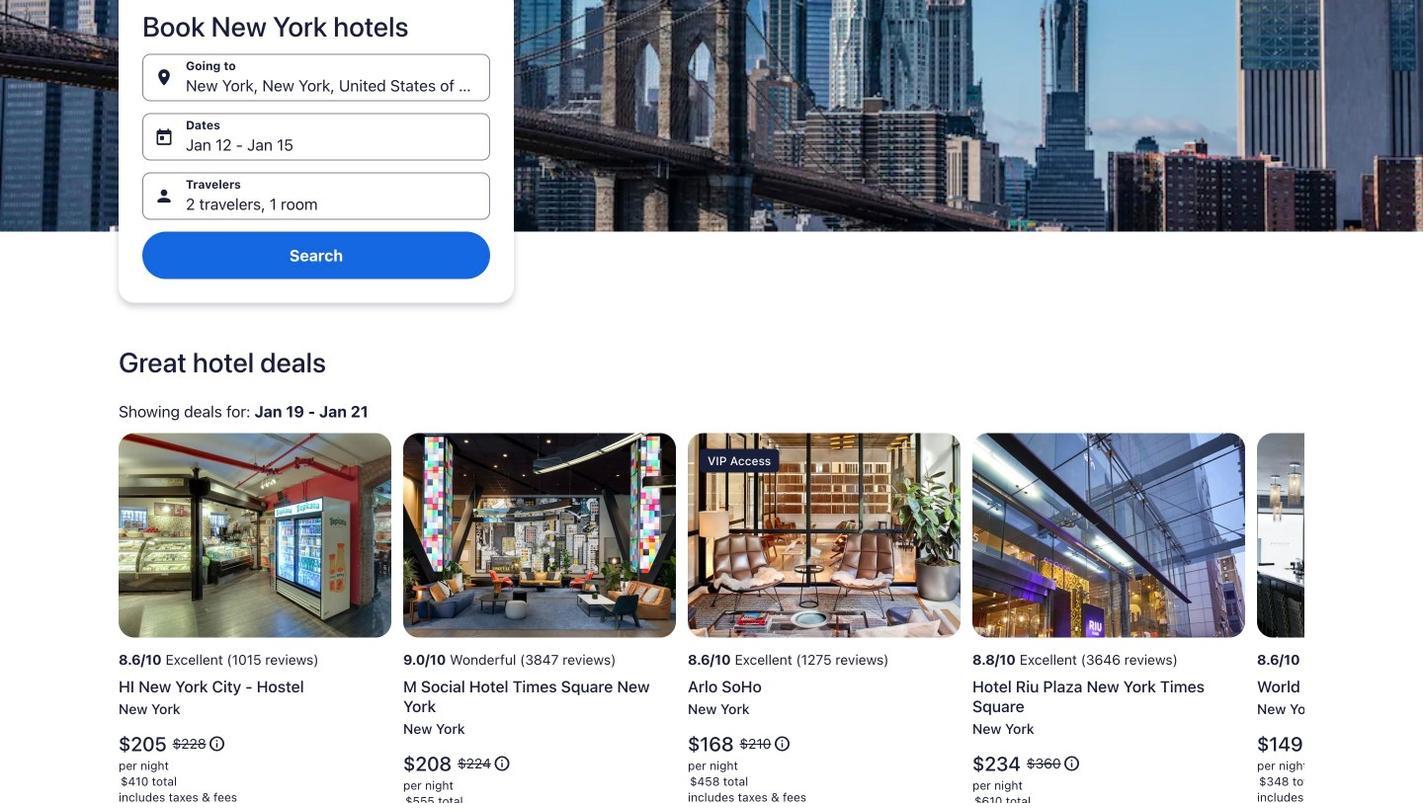Task type: describe. For each thing, give the bounding box(es) containing it.
previous image
[[107, 662, 131, 686]]

cafe image
[[119, 434, 392, 638]]

wizard region
[[0, 0, 1424, 323]]

small image for living area image
[[493, 756, 511, 773]]

small image for cafe image at the bottom
[[208, 736, 226, 754]]

restaurant image
[[1258, 434, 1424, 638]]



Task type: vqa. For each thing, say whether or not it's contained in the screenshot.
7 to the left
no



Task type: locate. For each thing, give the bounding box(es) containing it.
small image
[[774, 736, 792, 754], [1064, 756, 1081, 773]]

1 vertical spatial small image
[[493, 756, 511, 773]]

1 horizontal spatial small image
[[1064, 756, 1081, 773]]

0 horizontal spatial small image
[[774, 736, 792, 754]]

lobby sitting area image
[[688, 434, 961, 638]]

front of property image
[[973, 434, 1246, 638]]

0 vertical spatial small image
[[208, 736, 226, 754]]

living area image
[[403, 434, 676, 638]]

1 horizontal spatial small image
[[493, 756, 511, 773]]

0 horizontal spatial small image
[[208, 736, 226, 754]]

1 vertical spatial small image
[[1064, 756, 1081, 773]]

next image
[[1293, 662, 1317, 686]]

new york, new york, united states of america image
[[0, 0, 1424, 232]]

0 vertical spatial small image
[[774, 736, 792, 754]]

small image
[[208, 736, 226, 754], [493, 756, 511, 773]]



